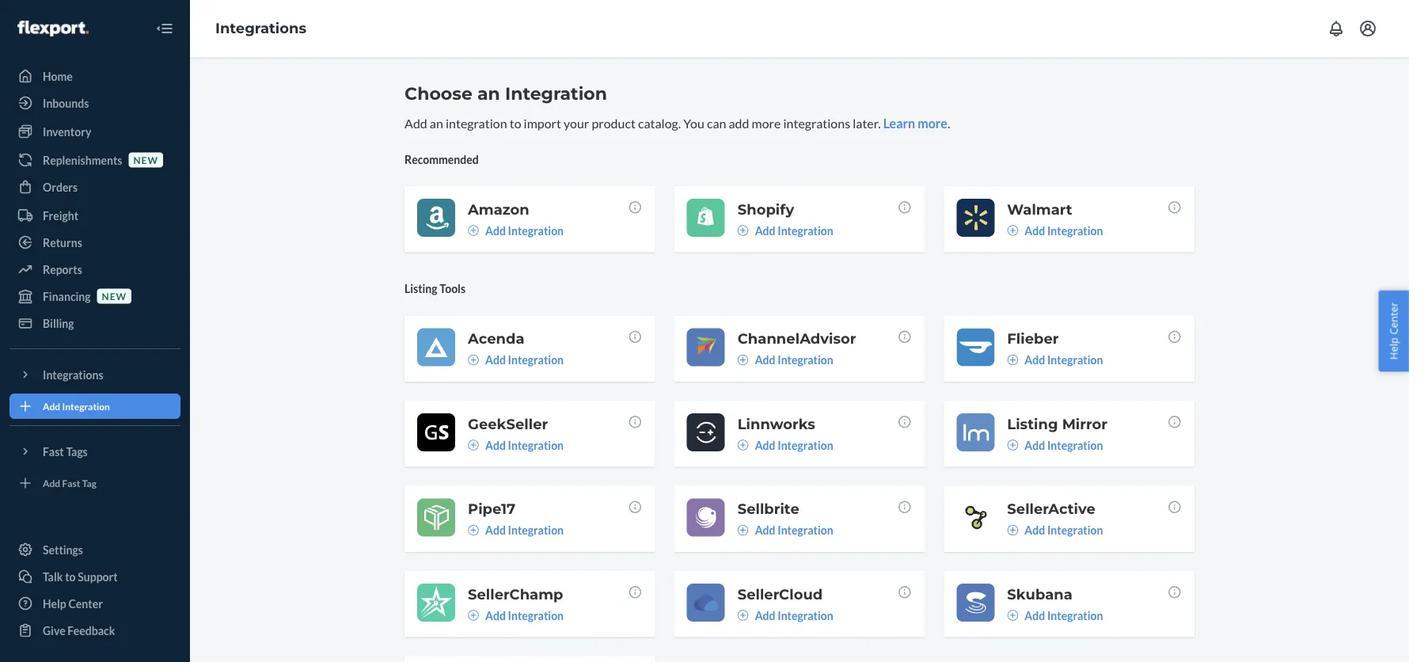 Task type: describe. For each thing, give the bounding box(es) containing it.
plus circle image for walmart
[[1008, 225, 1019, 236]]

integration for sellercloud
[[778, 609, 834, 622]]

integration for channeladvisor
[[778, 353, 834, 367]]

add integration link for sellercloud
[[738, 607, 834, 623]]

plus circle image for shopify
[[738, 225, 749, 236]]

learn more button
[[884, 114, 948, 132]]

add for geekseller
[[486, 438, 506, 452]]

integration
[[446, 115, 507, 131]]

you
[[684, 115, 705, 131]]

your
[[564, 115, 590, 131]]

returns link
[[10, 230, 181, 255]]

add integration link for walmart
[[1008, 222, 1104, 238]]

integration for flieber
[[1048, 353, 1104, 367]]

freight
[[43, 209, 78, 222]]

plus circle image for selleractive
[[1008, 525, 1019, 536]]

listing for listing mirror
[[1008, 415, 1059, 432]]

0 vertical spatial to
[[510, 115, 522, 131]]

reports
[[43, 263, 82, 276]]

integration for amazon
[[508, 224, 564, 237]]

add integration link for listing mirror
[[1008, 437, 1104, 453]]

billing link
[[10, 311, 181, 336]]

plus circle image for sellercloud
[[738, 610, 749, 621]]

add integration for acenda
[[486, 353, 564, 367]]

later.
[[853, 115, 881, 131]]

add integration for sellbrite
[[755, 523, 834, 537]]

0 horizontal spatial center
[[68, 597, 103, 610]]

add integration down integrations dropdown button
[[43, 400, 110, 412]]

add integration for linnworks
[[755, 438, 834, 452]]

2 more from the left
[[918, 115, 948, 131]]

add integration for amazon
[[486, 224, 564, 237]]

geekseller
[[468, 415, 548, 432]]

add for sellbrite
[[755, 523, 776, 537]]

talk to support
[[43, 570, 118, 583]]

tools
[[440, 282, 466, 295]]

plus circle image for amazon
[[468, 225, 479, 236]]

settings link
[[10, 537, 181, 562]]

plus circle image for channeladvisor
[[738, 354, 749, 365]]

integrations link
[[215, 20, 307, 37]]

home link
[[10, 63, 181, 89]]

fast inside fast tags dropdown button
[[43, 445, 64, 458]]

plus circle image for sellbrite
[[738, 525, 749, 536]]

add integration for flieber
[[1025, 353, 1104, 367]]

integration down integrations dropdown button
[[62, 400, 110, 412]]

plus circle image for listing mirror
[[1008, 439, 1019, 451]]

add down fast tags
[[43, 477, 60, 489]]

help center inside the help center button
[[1387, 302, 1402, 360]]

add for shopify
[[755, 224, 776, 237]]

add integration for listing mirror
[[1025, 438, 1104, 452]]

plus circle image for sellerchamp
[[468, 610, 479, 621]]

add for skubana
[[1025, 609, 1046, 622]]

add for listing mirror
[[1025, 438, 1046, 452]]

close navigation image
[[155, 19, 174, 38]]

flexport logo image
[[17, 21, 89, 36]]

open notifications image
[[1328, 19, 1347, 38]]

integrations
[[784, 115, 851, 131]]

add integration for selleractive
[[1025, 523, 1104, 537]]

plus circle image for geekseller
[[468, 439, 479, 451]]

add integration for sellerchamp
[[486, 609, 564, 622]]

add fast tag
[[43, 477, 97, 489]]

settings
[[43, 543, 83, 556]]

sellbrite
[[738, 500, 800, 518]]

new for replenishments
[[133, 154, 158, 165]]

freight link
[[10, 203, 181, 228]]

pipe17
[[468, 500, 516, 518]]

.
[[948, 115, 951, 131]]

integration for shopify
[[778, 224, 834, 237]]

add integration link for selleractive
[[1008, 522, 1104, 538]]

product
[[592, 115, 636, 131]]

acenda
[[468, 330, 525, 347]]

can
[[707, 115, 727, 131]]

give feedback
[[43, 624, 115, 637]]

support
[[78, 570, 118, 583]]

reports link
[[10, 257, 181, 282]]

add for channeladvisor
[[755, 353, 776, 367]]

walmart
[[1008, 200, 1073, 218]]

an for choose
[[478, 83, 500, 104]]

recommended
[[405, 152, 479, 166]]

add integration link for sellbrite
[[738, 522, 834, 538]]

add integration for walmart
[[1025, 224, 1104, 237]]

add integration link for flieber
[[1008, 352, 1104, 368]]

help center button
[[1379, 290, 1410, 372]]

mirror
[[1063, 415, 1108, 432]]

fast inside add fast tag link
[[62, 477, 80, 489]]

import
[[524, 115, 562, 131]]

plus circle image for pipe17
[[468, 525, 479, 536]]

add for sellerchamp
[[486, 609, 506, 622]]

give feedback button
[[10, 618, 181, 643]]

add for linnworks
[[755, 438, 776, 452]]

add integration link down integrations dropdown button
[[10, 394, 181, 419]]

listing mirror
[[1008, 415, 1108, 432]]

talk
[[43, 570, 63, 583]]

integration for sellbrite
[[778, 523, 834, 537]]

add for amazon
[[486, 224, 506, 237]]

integration for linnworks
[[778, 438, 834, 452]]

integration for walmart
[[1048, 224, 1104, 237]]

tag
[[82, 477, 97, 489]]

integration for skubana
[[1048, 609, 1104, 622]]



Task type: vqa. For each thing, say whether or not it's contained in the screenshot.
( inside the Today October 23, 2023 ( EDT )
no



Task type: locate. For each thing, give the bounding box(es) containing it.
skubana
[[1008, 585, 1073, 603]]

1 horizontal spatial more
[[918, 115, 948, 131]]

integration
[[505, 83, 607, 104], [508, 224, 564, 237], [778, 224, 834, 237], [1048, 224, 1104, 237], [508, 353, 564, 367], [778, 353, 834, 367], [1048, 353, 1104, 367], [62, 400, 110, 412], [508, 438, 564, 452], [778, 438, 834, 452], [1048, 438, 1104, 452], [508, 523, 564, 537], [778, 523, 834, 537], [1048, 523, 1104, 537], [508, 609, 564, 622], [778, 609, 834, 622], [1048, 609, 1104, 622]]

integration down skubana
[[1048, 609, 1104, 622]]

integration down acenda
[[508, 353, 564, 367]]

add for flieber
[[1025, 353, 1046, 367]]

add down skubana
[[1025, 609, 1046, 622]]

integration for selleractive
[[1048, 523, 1104, 537]]

add integration down skubana
[[1025, 609, 1104, 622]]

add integration link for acenda
[[468, 352, 564, 368]]

plus circle image for linnworks
[[738, 439, 749, 451]]

add integration down walmart
[[1025, 224, 1104, 237]]

to
[[510, 115, 522, 131], [65, 570, 76, 583]]

choose
[[405, 83, 473, 104]]

more right "learn"
[[918, 115, 948, 131]]

0 horizontal spatial help center
[[43, 597, 103, 610]]

listing left mirror
[[1008, 415, 1059, 432]]

add down acenda
[[486, 353, 506, 367]]

1 vertical spatial help
[[43, 597, 66, 610]]

add integration for pipe17
[[486, 523, 564, 537]]

add integration link down geekseller
[[468, 437, 564, 453]]

0 horizontal spatial an
[[430, 115, 443, 131]]

integration down the pipe17
[[508, 523, 564, 537]]

0 vertical spatial integrations
[[215, 20, 307, 37]]

integration for sellerchamp
[[508, 609, 564, 622]]

add down sellerchamp
[[486, 609, 506, 622]]

add down selleractive
[[1025, 523, 1046, 537]]

add down channeladvisor
[[755, 353, 776, 367]]

add integration link down channeladvisor
[[738, 352, 834, 368]]

add for acenda
[[486, 353, 506, 367]]

add down geekseller
[[486, 438, 506, 452]]

add integration down linnworks at right bottom
[[755, 438, 834, 452]]

plus circle image down amazon
[[468, 225, 479, 236]]

plus circle image for acenda
[[468, 354, 479, 365]]

1 vertical spatial an
[[430, 115, 443, 131]]

integration for geekseller
[[508, 438, 564, 452]]

add down shopify
[[755, 224, 776, 237]]

sellercloud
[[738, 585, 823, 603]]

feedback
[[68, 624, 115, 637]]

0 horizontal spatial help
[[43, 597, 66, 610]]

add integration link down "listing mirror"
[[1008, 437, 1104, 453]]

add for walmart
[[1025, 224, 1046, 237]]

integration down shopify
[[778, 224, 834, 237]]

talk to support button
[[10, 564, 181, 589]]

fast left tag
[[62, 477, 80, 489]]

add integration link down sellbrite
[[738, 522, 834, 538]]

integration down geekseller
[[508, 438, 564, 452]]

add down choose
[[405, 115, 428, 131]]

inbounds
[[43, 96, 89, 110]]

inventory link
[[10, 119, 181, 144]]

0 horizontal spatial new
[[102, 290, 127, 302]]

new up orders link
[[133, 154, 158, 165]]

1 more from the left
[[752, 115, 781, 131]]

listing
[[405, 282, 438, 295], [1008, 415, 1059, 432]]

add integration down shopify
[[755, 224, 834, 237]]

financing
[[43, 290, 91, 303]]

plus circle image down skubana
[[1008, 610, 1019, 621]]

1 horizontal spatial integrations
[[215, 20, 307, 37]]

add up fast tags
[[43, 400, 60, 412]]

add integration link down skubana
[[1008, 607, 1104, 623]]

add integration link for shopify
[[738, 222, 834, 238]]

returns
[[43, 236, 82, 249]]

to right the talk
[[65, 570, 76, 583]]

an
[[478, 83, 500, 104], [430, 115, 443, 131]]

add integration down channeladvisor
[[755, 353, 834, 367]]

sellerchamp
[[468, 585, 564, 603]]

add integration down sellbrite
[[755, 523, 834, 537]]

give
[[43, 624, 65, 637]]

plus circle image down acenda
[[468, 354, 479, 365]]

integration for listing mirror
[[1048, 438, 1104, 452]]

choose an integration
[[405, 83, 607, 104]]

0 vertical spatial fast
[[43, 445, 64, 458]]

plus circle image for flieber
[[1008, 354, 1019, 365]]

to left import
[[510, 115, 522, 131]]

catalog.
[[638, 115, 681, 131]]

integration down channeladvisor
[[778, 353, 834, 367]]

listing tools
[[405, 282, 466, 295]]

help center
[[1387, 302, 1402, 360], [43, 597, 103, 610]]

plus circle image down shopify
[[738, 225, 749, 236]]

fast tags
[[43, 445, 88, 458]]

an for add
[[430, 115, 443, 131]]

integration down mirror
[[1048, 438, 1104, 452]]

0 vertical spatial new
[[133, 154, 158, 165]]

listing for listing tools
[[405, 282, 438, 295]]

1 vertical spatial center
[[68, 597, 103, 610]]

integrations button
[[10, 362, 181, 387]]

1 horizontal spatial center
[[1387, 302, 1402, 335]]

tags
[[66, 445, 88, 458]]

0 vertical spatial help center
[[1387, 302, 1402, 360]]

1 horizontal spatial help
[[1387, 337, 1402, 360]]

integration down amazon
[[508, 224, 564, 237]]

help center link
[[10, 591, 181, 616]]

plus circle image
[[468, 225, 479, 236], [738, 225, 749, 236], [1008, 225, 1019, 236], [1008, 525, 1019, 536], [468, 610, 479, 621], [1008, 610, 1019, 621]]

integration down walmart
[[1048, 224, 1104, 237]]

plus circle image down geekseller
[[468, 439, 479, 451]]

0 horizontal spatial to
[[65, 570, 76, 583]]

help center inside the help center link
[[43, 597, 103, 610]]

add down sellbrite
[[755, 523, 776, 537]]

0 vertical spatial help
[[1387, 337, 1402, 360]]

add integration link for geekseller
[[468, 437, 564, 453]]

integration for acenda
[[508, 353, 564, 367]]

1 vertical spatial new
[[102, 290, 127, 302]]

1 vertical spatial listing
[[1008, 415, 1059, 432]]

add integration link down selleractive
[[1008, 522, 1104, 538]]

add integration link
[[468, 222, 564, 238], [738, 222, 834, 238], [1008, 222, 1104, 238], [468, 352, 564, 368], [738, 352, 834, 368], [1008, 352, 1104, 368], [10, 394, 181, 419], [468, 437, 564, 453], [738, 437, 834, 453], [1008, 437, 1104, 453], [468, 522, 564, 538], [738, 522, 834, 538], [1008, 522, 1104, 538], [468, 607, 564, 623], [738, 607, 834, 623], [1008, 607, 1104, 623]]

add for pipe17
[[486, 523, 506, 537]]

help inside button
[[1387, 337, 1402, 360]]

inbounds link
[[10, 90, 181, 116]]

listing left tools
[[405, 282, 438, 295]]

add integration for geekseller
[[486, 438, 564, 452]]

add integration down the pipe17
[[486, 523, 564, 537]]

plus circle image down sellerchamp
[[468, 610, 479, 621]]

inventory
[[43, 125, 91, 138]]

add integration for sellercloud
[[755, 609, 834, 622]]

new
[[133, 154, 158, 165], [102, 290, 127, 302]]

add integration for skubana
[[1025, 609, 1104, 622]]

integration down sellbrite
[[778, 523, 834, 537]]

an up the integration
[[478, 83, 500, 104]]

integration for pipe17
[[508, 523, 564, 537]]

add
[[729, 115, 750, 131]]

add down flieber
[[1025, 353, 1046, 367]]

shopify
[[738, 200, 795, 218]]

more
[[752, 115, 781, 131], [918, 115, 948, 131]]

add for sellercloud
[[755, 609, 776, 622]]

add integration link down sellerchamp
[[468, 607, 564, 623]]

add integration link down linnworks at right bottom
[[738, 437, 834, 453]]

1 horizontal spatial new
[[133, 154, 158, 165]]

more right the add
[[752, 115, 781, 131]]

integration up import
[[505, 83, 607, 104]]

add fast tag link
[[10, 471, 181, 496]]

plus circle image for skubana
[[1008, 610, 1019, 621]]

add integration down flieber
[[1025, 353, 1104, 367]]

1 vertical spatial fast
[[62, 477, 80, 489]]

fast left tags
[[43, 445, 64, 458]]

plus circle image down sellbrite
[[738, 525, 749, 536]]

channeladvisor
[[738, 330, 857, 347]]

0 horizontal spatial listing
[[405, 282, 438, 295]]

integration down sellerchamp
[[508, 609, 564, 622]]

add down walmart
[[1025, 224, 1046, 237]]

add integration link for pipe17
[[468, 522, 564, 538]]

orders
[[43, 180, 78, 194]]

plus circle image down flieber
[[1008, 354, 1019, 365]]

add integration link for sellerchamp
[[468, 607, 564, 623]]

integration down selleractive
[[1048, 523, 1104, 537]]

fast
[[43, 445, 64, 458], [62, 477, 80, 489]]

add down amazon
[[486, 224, 506, 237]]

fast tags button
[[10, 439, 181, 464]]

add down linnworks at right bottom
[[755, 438, 776, 452]]

center
[[1387, 302, 1402, 335], [68, 597, 103, 610]]

plus circle image down walmart
[[1008, 225, 1019, 236]]

learn
[[884, 115, 916, 131]]

add integration link down walmart
[[1008, 222, 1104, 238]]

amazon
[[468, 200, 530, 218]]

add integration down "listing mirror"
[[1025, 438, 1104, 452]]

linnworks
[[738, 415, 816, 432]]

integration down linnworks at right bottom
[[778, 438, 834, 452]]

1 horizontal spatial listing
[[1008, 415, 1059, 432]]

integrations inside dropdown button
[[43, 368, 103, 381]]

add down "listing mirror"
[[1025, 438, 1046, 452]]

an down choose
[[430, 115, 443, 131]]

0 horizontal spatial integrations
[[43, 368, 103, 381]]

1 horizontal spatial help center
[[1387, 302, 1402, 360]]

plus circle image down selleractive
[[1008, 525, 1019, 536]]

add integration link down amazon
[[468, 222, 564, 238]]

0 horizontal spatial more
[[752, 115, 781, 131]]

home
[[43, 69, 73, 83]]

add integration for shopify
[[755, 224, 834, 237]]

help
[[1387, 337, 1402, 360], [43, 597, 66, 610]]

1 vertical spatial to
[[65, 570, 76, 583]]

plus circle image down "listing mirror"
[[1008, 439, 1019, 451]]

plus circle image down sellercloud
[[738, 610, 749, 621]]

integration down sellercloud
[[778, 609, 834, 622]]

selleractive
[[1008, 500, 1096, 518]]

add integration down acenda
[[486, 353, 564, 367]]

integrations
[[215, 20, 307, 37], [43, 368, 103, 381]]

add integration down selleractive
[[1025, 523, 1104, 537]]

add integration link for linnworks
[[738, 437, 834, 453]]

add integration down amazon
[[486, 224, 564, 237]]

add integration for channeladvisor
[[755, 353, 834, 367]]

plus circle image down linnworks at right bottom
[[738, 439, 749, 451]]

plus circle image down channeladvisor
[[738, 354, 749, 365]]

replenishments
[[43, 153, 122, 167]]

0 vertical spatial listing
[[405, 282, 438, 295]]

add integration link down the pipe17
[[468, 522, 564, 538]]

add integration down sellercloud
[[755, 609, 834, 622]]

billing
[[43, 316, 74, 330]]

0 vertical spatial an
[[478, 83, 500, 104]]

1 horizontal spatial an
[[478, 83, 500, 104]]

add integration link for channeladvisor
[[738, 352, 834, 368]]

add down sellercloud
[[755, 609, 776, 622]]

integration down flieber
[[1048, 353, 1104, 367]]

0 vertical spatial center
[[1387, 302, 1402, 335]]

add integration down sellerchamp
[[486, 609, 564, 622]]

add integration link down flieber
[[1008, 352, 1104, 368]]

1 horizontal spatial to
[[510, 115, 522, 131]]

1 vertical spatial integrations
[[43, 368, 103, 381]]

new for financing
[[102, 290, 127, 302]]

add integration link for skubana
[[1008, 607, 1104, 623]]

add integration
[[486, 224, 564, 237], [755, 224, 834, 237], [1025, 224, 1104, 237], [486, 353, 564, 367], [755, 353, 834, 367], [1025, 353, 1104, 367], [43, 400, 110, 412], [486, 438, 564, 452], [755, 438, 834, 452], [1025, 438, 1104, 452], [486, 523, 564, 537], [755, 523, 834, 537], [1025, 523, 1104, 537], [486, 609, 564, 622], [755, 609, 834, 622], [1025, 609, 1104, 622]]

new down reports link
[[102, 290, 127, 302]]

orders link
[[10, 174, 181, 200]]

add for selleractive
[[1025, 523, 1046, 537]]

plus circle image
[[468, 354, 479, 365], [738, 354, 749, 365], [1008, 354, 1019, 365], [468, 439, 479, 451], [738, 439, 749, 451], [1008, 439, 1019, 451], [468, 525, 479, 536], [738, 525, 749, 536], [738, 610, 749, 621]]

open account menu image
[[1359, 19, 1378, 38]]

add integration link for amazon
[[468, 222, 564, 238]]

add integration link down shopify
[[738, 222, 834, 238]]

to inside button
[[65, 570, 76, 583]]

add
[[405, 115, 428, 131], [486, 224, 506, 237], [755, 224, 776, 237], [1025, 224, 1046, 237], [486, 353, 506, 367], [755, 353, 776, 367], [1025, 353, 1046, 367], [43, 400, 60, 412], [486, 438, 506, 452], [755, 438, 776, 452], [1025, 438, 1046, 452], [43, 477, 60, 489], [486, 523, 506, 537], [755, 523, 776, 537], [1025, 523, 1046, 537], [486, 609, 506, 622], [755, 609, 776, 622], [1025, 609, 1046, 622]]

plus circle image down the pipe17
[[468, 525, 479, 536]]

add down the pipe17
[[486, 523, 506, 537]]

center inside button
[[1387, 302, 1402, 335]]

add integration link down sellercloud
[[738, 607, 834, 623]]

flieber
[[1008, 330, 1059, 347]]

add integration link down acenda
[[468, 352, 564, 368]]

add integration down geekseller
[[486, 438, 564, 452]]

add an integration to import your product catalog. you can add more integrations later. learn more .
[[405, 115, 951, 131]]

1 vertical spatial help center
[[43, 597, 103, 610]]



